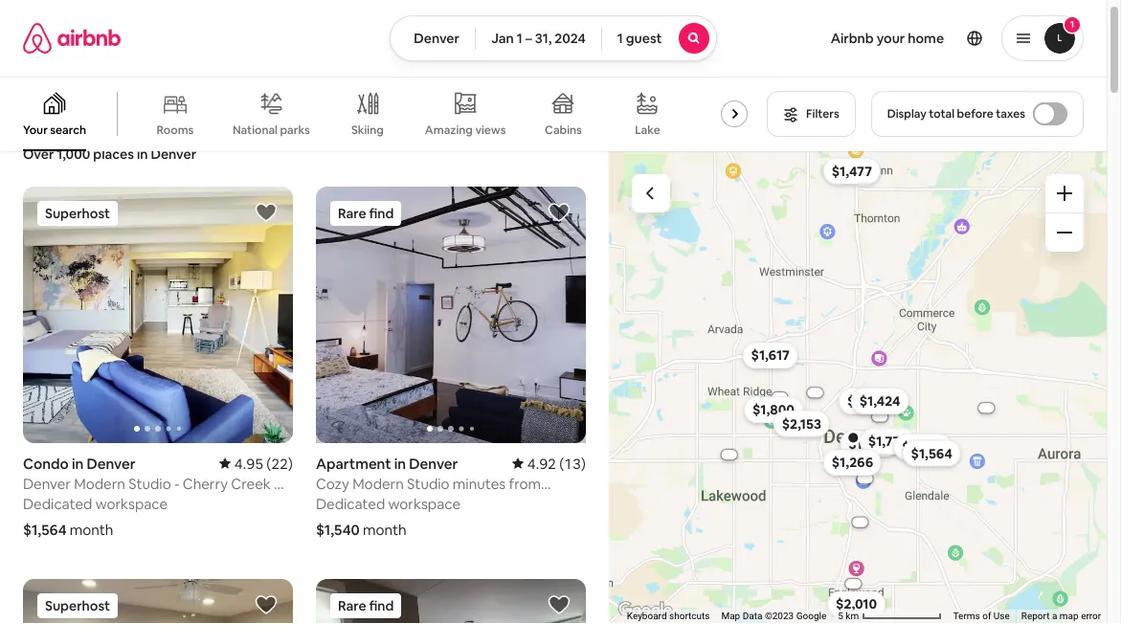 Task type: locate. For each thing, give the bounding box(es) containing it.
2 workspace from the left
[[388, 495, 460, 513]]

google map
showing 21 stays. region
[[609, 143, 1107, 623]]

denver up dedicated workspace $1,564 month on the left bottom of the page
[[87, 455, 135, 473]]

dedicated
[[23, 495, 92, 513], [316, 495, 385, 513]]

month inside dedicated workspace $1,564 month
[[70, 521, 113, 539]]

dedicated down condo
[[23, 495, 92, 513]]

zoom out image
[[1057, 225, 1072, 240]]

display total before taxes button
[[871, 91, 1084, 137]]

total
[[929, 106, 955, 122]]

0 vertical spatial $1,564
[[911, 444, 952, 462]]

$2,153 button
[[773, 410, 830, 437]]

terms of use
[[953, 611, 1010, 621]]

2 dedicated from the left
[[316, 495, 385, 513]]

$1,564 inside button
[[911, 444, 952, 462]]

your
[[877, 30, 905, 47]]

in for condo in denver
[[72, 455, 84, 473]]

google
[[796, 611, 826, 621]]

filters
[[806, 106, 839, 122]]

denver button
[[390, 15, 476, 61]]

2 horizontal spatial in
[[394, 455, 406, 473]]

$1,564 inside dedicated workspace $1,564 month
[[23, 521, 67, 539]]

terms of use link
[[953, 611, 1010, 621]]

group
[[0, 77, 759, 151], [23, 187, 293, 443], [316, 187, 586, 443], [23, 579, 293, 623], [316, 579, 586, 623]]

terms
[[953, 611, 980, 621]]

jan 1 – 31, 2024
[[491, 30, 586, 47]]

1 for 1
[[1070, 18, 1074, 31]]

(22)
[[266, 455, 293, 473]]

before
[[957, 106, 993, 122]]

dedicated workspace $1,564 month
[[23, 495, 168, 539]]

month down apartment in denver
[[363, 521, 406, 539]]

map
[[721, 611, 740, 621]]

$1,540 button
[[893, 433, 952, 460]]

0 horizontal spatial $1,540
[[316, 521, 360, 539]]

0 vertical spatial $1,540
[[902, 438, 944, 455]]

denver down the rooms
[[151, 146, 196, 163]]

denver inside button
[[414, 30, 459, 47]]

$1,564 right $1,774
[[911, 444, 952, 462]]

2 month from the left
[[363, 521, 406, 539]]

$1,540 inside dedicated workspace $1,540 month
[[316, 521, 360, 539]]

report
[[1021, 611, 1050, 621]]

workspace for dedicated workspace $1,564 month
[[95, 495, 168, 513]]

in right places
[[137, 146, 148, 163]]

airbnb your home
[[831, 30, 944, 47]]

data
[[742, 611, 762, 621]]

keyboard shortcuts button
[[627, 610, 710, 623]]

$1,564 down condo
[[23, 521, 67, 539]]

$2,010
[[836, 595, 877, 613]]

1 vertical spatial $1,540
[[316, 521, 360, 539]]

denver left the jan
[[414, 30, 459, 47]]

condo in denver
[[23, 455, 135, 473]]

$1,800
[[752, 401, 794, 418]]

1 workspace from the left
[[95, 495, 168, 513]]

workspace inside dedicated workspace $1,564 month
[[95, 495, 168, 513]]

None search field
[[390, 15, 717, 61]]

$1,495 button
[[838, 387, 897, 414]]

1 inside dropdown button
[[1070, 18, 1074, 31]]

in right condo
[[72, 455, 84, 473]]

month for $1,540
[[363, 521, 406, 539]]

1
[[1070, 18, 1074, 31], [517, 30, 523, 47], [617, 30, 623, 47]]

1 month from the left
[[70, 521, 113, 539]]

0 horizontal spatial dedicated
[[23, 495, 92, 513]]

workspace for dedicated workspace $1,540 month
[[388, 495, 460, 513]]

1 horizontal spatial $1,564
[[911, 444, 952, 462]]

in for apartment in denver
[[394, 455, 406, 473]]

5
[[838, 611, 843, 621]]

dedicated inside dedicated workspace $1,540 month
[[316, 495, 385, 513]]

google image
[[613, 598, 677, 623]]

dedicated inside dedicated workspace $1,564 month
[[23, 495, 92, 513]]

0 horizontal spatial month
[[70, 521, 113, 539]]

0 horizontal spatial $1,564
[[23, 521, 67, 539]]

workspace down apartment in denver
[[388, 495, 460, 513]]

places
[[93, 146, 134, 163]]

4.95 out of 5 average rating,  22 reviews image
[[219, 455, 293, 473]]

month
[[70, 521, 113, 539], [363, 521, 406, 539]]

month for $1,564
[[70, 521, 113, 539]]

month down condo in denver
[[70, 521, 113, 539]]

4.95 (22)
[[234, 455, 293, 473]]

$1,774 button
[[859, 428, 916, 454]]

2 horizontal spatial 1
[[1070, 18, 1074, 31]]

apartment in denver
[[316, 455, 458, 473]]

$1,900
[[848, 435, 890, 452]]

$1,617
[[751, 347, 790, 364]]

1 horizontal spatial workspace
[[388, 495, 460, 513]]

1 horizontal spatial $1,540
[[902, 438, 944, 455]]

$1,424
[[859, 392, 900, 409]]

1 vertical spatial $1,564
[[23, 521, 67, 539]]

$1,800 button
[[744, 396, 803, 423]]

map data ©2023 google
[[721, 611, 826, 621]]

1 horizontal spatial 1
[[617, 30, 623, 47]]

dedicated for $1,564
[[23, 495, 92, 513]]

month inside dedicated workspace $1,540 month
[[363, 521, 406, 539]]

shortcuts
[[669, 611, 710, 621]]

$1,540
[[902, 438, 944, 455], [316, 521, 360, 539]]

home
[[908, 30, 944, 47]]

4.92 (13)
[[527, 455, 586, 473]]

search
[[50, 123, 86, 138]]

1 horizontal spatial month
[[363, 521, 406, 539]]

over 1,000 places in denver
[[23, 146, 196, 163]]

amazing
[[425, 122, 473, 138]]

none search field containing denver
[[390, 15, 717, 61]]

0 horizontal spatial 1
[[517, 30, 523, 47]]

1 horizontal spatial dedicated
[[316, 495, 385, 513]]

national parks
[[233, 122, 310, 138]]

map
[[1059, 611, 1078, 621]]

apartment
[[316, 455, 391, 473]]

add to wishlist: apartment in denver image
[[547, 201, 570, 224], [255, 593, 278, 616], [547, 593, 570, 616]]

dedicated for $1,540
[[316, 495, 385, 513]]

dedicated down apartment
[[316, 495, 385, 513]]

0 horizontal spatial workspace
[[95, 495, 168, 513]]

1 dedicated from the left
[[23, 495, 92, 513]]

error
[[1081, 611, 1101, 621]]

in
[[137, 146, 148, 163], [72, 455, 84, 473], [394, 455, 406, 473]]

0 horizontal spatial in
[[72, 455, 84, 473]]

$1,564
[[911, 444, 952, 462], [23, 521, 67, 539]]

©2023
[[765, 611, 794, 621]]

workspace down condo in denver
[[95, 495, 168, 513]]

in right apartment
[[394, 455, 406, 473]]

$2,010 button
[[827, 590, 886, 617]]

denver
[[414, 30, 459, 47], [151, 146, 196, 163], [87, 455, 135, 473], [409, 455, 458, 473]]

add to wishlist: condo in denver image
[[255, 201, 278, 224]]

$1,424 button
[[851, 387, 909, 414]]

workspace inside dedicated workspace $1,540 month
[[388, 495, 460, 513]]



Task type: describe. For each thing, give the bounding box(es) containing it.
$1,477
[[832, 162, 872, 179]]

1 guest
[[617, 30, 662, 47]]

your search
[[23, 123, 86, 138]]

denver up dedicated workspace $1,540 month
[[409, 455, 458, 473]]

a
[[1052, 611, 1057, 621]]

report a map error link
[[1021, 611, 1101, 621]]

$2,153
[[782, 415, 821, 432]]

1 for 1 guest
[[617, 30, 623, 47]]

airbnb
[[831, 30, 874, 47]]

$1,266
[[831, 454, 873, 471]]

1 guest button
[[601, 15, 717, 61]]

$1,495
[[847, 392, 888, 409]]

condo
[[23, 455, 69, 473]]

$1,617 button
[[742, 342, 798, 369]]

of
[[982, 611, 991, 621]]

$1,477 button
[[823, 157, 881, 184]]

views
[[475, 122, 506, 138]]

4.92 out of 5 average rating,  13 reviews image
[[512, 455, 586, 473]]

amazing views
[[425, 122, 506, 138]]

guest
[[626, 30, 662, 47]]

5 km
[[838, 611, 861, 621]]

5 km button
[[832, 610, 947, 623]]

2024
[[555, 30, 586, 47]]

display
[[887, 106, 926, 122]]

$1,424 $2,153
[[782, 392, 900, 432]]

dedicated workspace $1,540 month
[[316, 495, 460, 539]]

zoom in image
[[1057, 186, 1072, 201]]

skiing
[[351, 123, 384, 138]]

play
[[721, 123, 743, 138]]

1 button
[[1001, 15, 1084, 61]]

report a map error
[[1021, 611, 1101, 621]]

$1,564 button
[[902, 440, 961, 466]]

cabins
[[545, 123, 582, 138]]

$1,266 button
[[823, 449, 882, 476]]

keyboard
[[627, 611, 667, 621]]

$1,540 $1,266
[[831, 438, 944, 471]]

keyboard shortcuts
[[627, 611, 710, 621]]

use
[[993, 611, 1010, 621]]

display total before taxes
[[887, 106, 1025, 122]]

jan
[[491, 30, 514, 47]]

rooms
[[157, 123, 194, 138]]

over
[[23, 146, 54, 163]]

(13)
[[559, 455, 586, 473]]

group containing national parks
[[0, 77, 759, 151]]

$1,540 inside the $1,540 $1,266
[[902, 438, 944, 455]]

national
[[233, 122, 278, 138]]

4.92
[[527, 455, 556, 473]]

parks
[[280, 122, 310, 138]]

jan 1 – 31, 2024 button
[[475, 15, 602, 61]]

–
[[525, 30, 532, 47]]

$1,774
[[868, 432, 908, 450]]

taxes
[[996, 106, 1025, 122]]

profile element
[[740, 0, 1084, 77]]

4.95
[[234, 455, 263, 473]]

filters button
[[767, 91, 856, 137]]

lake
[[635, 123, 660, 138]]

km
[[845, 611, 859, 621]]

1,000
[[57, 146, 90, 163]]

airbnb your home link
[[819, 18, 955, 58]]

$1,900 button
[[840, 430, 899, 457]]

1 horizontal spatial in
[[137, 146, 148, 163]]

your
[[23, 123, 48, 138]]

31,
[[535, 30, 552, 47]]



Task type: vqa. For each thing, say whether or not it's contained in the screenshot.
month corresponding to $1,540
yes



